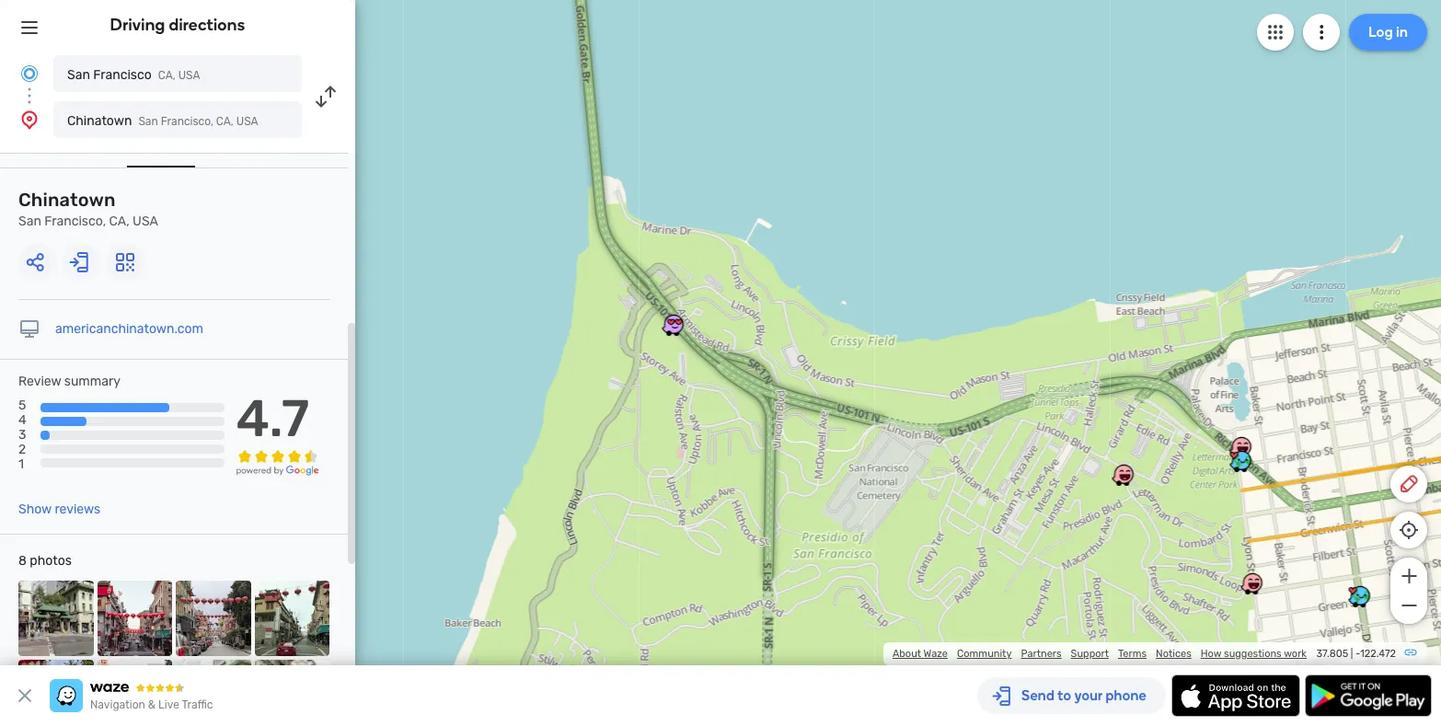Task type: describe. For each thing, give the bounding box(es) containing it.
0 horizontal spatial usa
[[133, 214, 158, 229]]

chinatown inside chinatown san francisco, ca, usa
[[18, 189, 116, 211]]

x image
[[14, 685, 36, 707]]

destination
[[127, 137, 195, 153]]

community
[[957, 648, 1012, 660]]

driving
[[110, 15, 165, 35]]

image 2 of chinatown, sf image
[[97, 581, 172, 656]]

zoom in image
[[1397, 565, 1420, 587]]

review
[[18, 374, 61, 389]]

1 vertical spatial chinatown san francisco, ca, usa
[[18, 189, 158, 229]]

partners link
[[1021, 648, 1062, 660]]

partners
[[1021, 648, 1062, 660]]

image 1 of chinatown, sf image
[[18, 581, 93, 656]]

driving directions
[[110, 15, 245, 35]]

terms link
[[1118, 648, 1147, 660]]

|
[[1351, 648, 1353, 660]]

2 vertical spatial san
[[18, 214, 41, 229]]

photos
[[30, 553, 72, 569]]

support link
[[1071, 648, 1109, 660]]

how
[[1201, 648, 1222, 660]]

usa inside san francisco ca, usa
[[178, 69, 200, 82]]

work
[[1284, 648, 1307, 660]]

8
[[18, 553, 27, 569]]

americanchinatown.com link
[[55, 321, 203, 337]]

0 vertical spatial chinatown
[[67, 113, 132, 129]]

image 3 of chinatown, sf image
[[176, 581, 251, 656]]

2 horizontal spatial usa
[[236, 115, 258, 128]]

live
[[158, 698, 179, 711]]

link image
[[1403, 645, 1418, 660]]

show
[[18, 502, 52, 517]]

san francisco ca, usa
[[67, 67, 200, 83]]

image 8 of chinatown, sf image
[[254, 659, 329, 726]]

traffic
[[182, 698, 213, 711]]

about waze community partners support terms notices how suggestions work
[[893, 648, 1307, 660]]

support
[[1071, 648, 1109, 660]]

starting point
[[18, 137, 99, 153]]

location image
[[18, 109, 40, 131]]

about
[[893, 648, 921, 660]]

about waze link
[[893, 648, 948, 660]]

2 vertical spatial ca,
[[109, 214, 129, 229]]

image 6 of chinatown, sf image
[[97, 659, 172, 726]]

1 vertical spatial francisco,
[[44, 214, 106, 229]]

review summary
[[18, 374, 121, 389]]

community link
[[957, 648, 1012, 660]]

how suggestions work link
[[1201, 648, 1307, 660]]

navigation
[[90, 698, 145, 711]]

8 photos
[[18, 553, 72, 569]]

image 7 of chinatown, sf image
[[176, 659, 251, 726]]

1 horizontal spatial francisco,
[[161, 115, 213, 128]]

computer image
[[18, 318, 40, 340]]

-
[[1356, 648, 1360, 660]]



Task type: locate. For each thing, give the bounding box(es) containing it.
0 horizontal spatial ca,
[[109, 214, 129, 229]]

2 vertical spatial usa
[[133, 214, 158, 229]]

san
[[67, 67, 90, 83], [138, 115, 158, 128], [18, 214, 41, 229]]

37.805
[[1316, 648, 1348, 660]]

directions
[[169, 15, 245, 35]]

san down starting point button at the left
[[18, 214, 41, 229]]

ca,
[[158, 69, 176, 82], [216, 115, 234, 128], [109, 214, 129, 229]]

4.7
[[236, 388, 309, 449]]

0 vertical spatial san
[[67, 67, 90, 83]]

1
[[18, 457, 24, 473]]

francisco, up destination on the left of page
[[161, 115, 213, 128]]

usa
[[178, 69, 200, 82], [236, 115, 258, 128], [133, 214, 158, 229]]

current location image
[[18, 63, 40, 85]]

chinatown san francisco, ca, usa
[[67, 113, 258, 129], [18, 189, 158, 229]]

3
[[18, 427, 26, 443]]

notices link
[[1156, 648, 1192, 660]]

0 horizontal spatial san
[[18, 214, 41, 229]]

navigation & live traffic
[[90, 698, 213, 711]]

chinatown san francisco, ca, usa down point at the top of the page
[[18, 189, 158, 229]]

2 horizontal spatial ca,
[[216, 115, 234, 128]]

reviews
[[55, 502, 100, 517]]

chinatown
[[67, 113, 132, 129], [18, 189, 116, 211]]

1 horizontal spatial san
[[67, 67, 90, 83]]

1 vertical spatial chinatown
[[18, 189, 116, 211]]

san up destination on the left of page
[[138, 115, 158, 128]]

2 horizontal spatial san
[[138, 115, 158, 128]]

0 vertical spatial francisco,
[[161, 115, 213, 128]]

1 horizontal spatial usa
[[178, 69, 200, 82]]

5
[[18, 398, 26, 413]]

image 5 of chinatown, sf image
[[18, 659, 93, 726]]

zoom out image
[[1397, 594, 1420, 617]]

1 vertical spatial ca,
[[216, 115, 234, 128]]

notices
[[1156, 648, 1192, 660]]

chinatown up point at the top of the page
[[67, 113, 132, 129]]

starting point button
[[18, 137, 99, 166]]

chinatown san francisco, ca, usa up destination on the left of page
[[67, 113, 258, 129]]

san left francisco
[[67, 67, 90, 83]]

francisco,
[[161, 115, 213, 128], [44, 214, 106, 229]]

francisco
[[93, 67, 152, 83]]

terms
[[1118, 648, 1147, 660]]

image 4 of chinatown, sf image
[[254, 581, 329, 656]]

chinatown down starting point button at the left
[[18, 189, 116, 211]]

starting
[[18, 137, 66, 153]]

&
[[148, 698, 156, 711]]

1 vertical spatial usa
[[236, 115, 258, 128]]

4
[[18, 412, 26, 428]]

francisco, down starting point button at the left
[[44, 214, 106, 229]]

122.472
[[1360, 648, 1396, 660]]

0 vertical spatial usa
[[178, 69, 200, 82]]

0 vertical spatial ca,
[[158, 69, 176, 82]]

0 horizontal spatial francisco,
[[44, 214, 106, 229]]

37.805 | -122.472
[[1316, 648, 1396, 660]]

destination button
[[127, 137, 195, 167]]

5 4 3 2 1
[[18, 398, 26, 473]]

pencil image
[[1398, 473, 1420, 495]]

2
[[18, 442, 26, 458]]

0 vertical spatial chinatown san francisco, ca, usa
[[67, 113, 258, 129]]

1 vertical spatial san
[[138, 115, 158, 128]]

ca, inside san francisco ca, usa
[[158, 69, 176, 82]]

summary
[[64, 374, 121, 389]]

waze
[[924, 648, 948, 660]]

show reviews
[[18, 502, 100, 517]]

point
[[69, 137, 99, 153]]

suggestions
[[1224, 648, 1282, 660]]

1 horizontal spatial ca,
[[158, 69, 176, 82]]

americanchinatown.com
[[55, 321, 203, 337]]



Task type: vqa. For each thing, say whether or not it's contained in the screenshot.
paste
no



